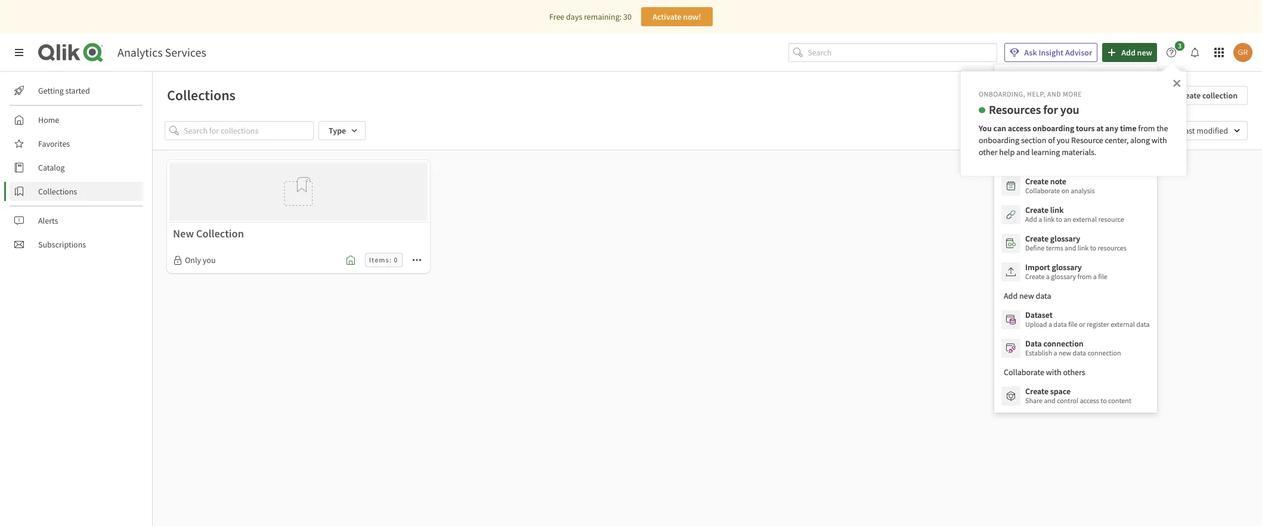Task type: describe. For each thing, give the bounding box(es) containing it.
alerts
[[38, 215, 58, 226]]

collaborate
[[1026, 186, 1060, 195]]

materials.
[[1062, 147, 1097, 157]]

existing
[[1048, 129, 1071, 138]]

can
[[994, 123, 1007, 134]]

analysis
[[1071, 186, 1095, 195]]

workflow
[[1079, 158, 1107, 166]]

items: 0
[[369, 256, 398, 265]]

new inside add new dropdown button
[[1138, 47, 1153, 58]]

favorites
[[38, 138, 70, 149]]

space
[[1051, 386, 1071, 397]]

automation
[[1043, 147, 1085, 158]]

create glossary menu item
[[995, 229, 1157, 258]]

resources
[[989, 102, 1041, 117]]

create for create link add a link to an external resource
[[1026, 205, 1049, 215]]

of
[[1048, 135, 1055, 145]]

× button
[[1173, 74, 1181, 91]]

to inside create link add a link to an external resource
[[1057, 215, 1063, 224]]

0 horizontal spatial connection
[[1044, 338, 1084, 349]]

remove collection from home image
[[346, 256, 355, 265]]

subscriptions link
[[10, 235, 143, 254]]

add new button
[[1103, 43, 1158, 62]]

you
[[979, 123, 992, 134]]

0 vertical spatial you
[[1061, 102, 1080, 117]]

control
[[1057, 396, 1079, 405]]

catalog
[[38, 162, 65, 173]]

center,
[[1105, 135, 1129, 145]]

1 horizontal spatial collections
[[167, 86, 236, 104]]

create note menu item
[[995, 172, 1157, 200]]

× dialog
[[961, 71, 1187, 177]]

and inside new analytics app add and explore your data
[[1039, 100, 1051, 109]]

days
[[566, 11, 583, 22]]

resources for you
[[989, 102, 1080, 117]]

an inside the upload app add an existing app to the hub
[[1039, 129, 1047, 138]]

services
[[165, 45, 206, 60]]

collection
[[1203, 90, 1238, 101]]

dataset
[[1026, 310, 1053, 320]]

terms
[[1046, 243, 1064, 252]]

×
[[1173, 74, 1181, 91]]

create inside import glossary create a glossary from a file
[[1026, 272, 1045, 281]]

add inside the upload app add an existing app to the hub
[[1026, 129, 1038, 138]]

import
[[1026, 262, 1051, 273]]

note
[[1051, 176, 1067, 187]]

create collection
[[1178, 90, 1238, 101]]

add inside create link add a link to an external resource
[[1026, 215, 1038, 224]]

0
[[394, 256, 398, 265]]

remaining:
[[584, 11, 622, 22]]

onboarding inside from the onboarding section of you resource center, along with other help and learning materials.
[[979, 135, 1020, 145]]

file inside dataset upload a data file or register external data
[[1069, 320, 1078, 329]]

other
[[979, 147, 998, 157]]

2 vertical spatial you
[[203, 255, 216, 266]]

create for create collection
[[1178, 90, 1201, 101]]

the inside the upload app add an existing app to the hub
[[1093, 129, 1103, 138]]

or
[[1079, 320, 1086, 329]]

create collection button
[[1168, 86, 1248, 105]]

an inside create link add a link to an external resource
[[1064, 215, 1072, 224]]

tours
[[1076, 123, 1095, 134]]

new inside "data connection establish a new data connection"
[[1059, 348, 1072, 357]]

your
[[1076, 100, 1089, 109]]

at
[[1097, 123, 1104, 134]]

a for connection
[[1054, 348, 1058, 357]]

Search text field
[[808, 43, 998, 62]]

new collection
[[173, 227, 244, 241]]

any
[[1106, 123, 1119, 134]]

on
[[1062, 186, 1070, 195]]

and inside from the onboarding section of you resource center, along with other help and learning materials.
[[1017, 147, 1030, 157]]

alerts link
[[10, 211, 143, 230]]

from inside import glossary create a glossary from a file
[[1078, 272, 1092, 281]]

started
[[65, 85, 90, 96]]

getting started
[[38, 85, 90, 96]]

learning
[[1032, 147, 1061, 157]]

free days remaining: 30
[[550, 11, 632, 22]]

link down on
[[1051, 205, 1064, 215]]

from inside from the onboarding section of you resource center, along with other help and learning materials.
[[1139, 123, 1155, 134]]

ask
[[1025, 47, 1037, 58]]

with
[[1152, 135, 1168, 145]]

data inside new analytics app add and explore your data
[[1091, 100, 1104, 109]]

glossary for import glossary
[[1052, 262, 1082, 273]]

a for automation
[[1046, 158, 1050, 166]]

resource
[[1072, 135, 1104, 145]]

home
[[38, 115, 59, 125]]

close sidebar menu image
[[14, 48, 24, 57]]

0 vertical spatial onboarding
[[1033, 123, 1075, 134]]

help
[[1000, 147, 1015, 157]]

you inside from the onboarding section of you resource center, along with other help and learning materials.
[[1057, 135, 1070, 145]]

ask insight advisor
[[1025, 47, 1093, 58]]

a for link
[[1039, 215, 1043, 224]]

menu containing new analytics app
[[995, 64, 1157, 413]]

free
[[550, 11, 565, 22]]

app inside new analytics app add and explore your data
[[1077, 90, 1091, 101]]

filters region
[[153, 112, 1263, 150]]

analytics
[[118, 45, 163, 60]]

create inside new automation create a business workflow
[[1026, 158, 1045, 166]]

now!
[[683, 11, 702, 22]]

explore
[[1052, 100, 1074, 109]]

from the onboarding section of you resource center, along with other help and learning materials.
[[979, 123, 1170, 157]]

getting
[[38, 85, 64, 96]]

link inside create glossary define terms and link to resources
[[1078, 243, 1089, 252]]

a for glossary
[[1046, 272, 1050, 281]]

home link
[[10, 110, 143, 129]]

getting started link
[[10, 81, 143, 100]]



Task type: locate. For each thing, give the bounding box(es) containing it.
activate now! link
[[641, 7, 713, 26]]

import glossary menu item
[[995, 258, 1157, 286]]

new inside new automation create a business workflow
[[1026, 147, 1042, 158]]

add up define
[[1026, 215, 1038, 224]]

an left of
[[1039, 129, 1047, 138]]

create
[[1178, 90, 1201, 101], [1026, 158, 1045, 166], [1026, 176, 1049, 187], [1026, 205, 1049, 215], [1026, 233, 1049, 244], [1026, 272, 1045, 281], [1026, 386, 1049, 397]]

to inside the upload app add an existing app to the hub
[[1085, 129, 1092, 138]]

collections inside navigation pane element
[[38, 186, 77, 197]]

access inside × dialog
[[1008, 123, 1031, 134]]

business
[[1052, 158, 1078, 166]]

a down learning
[[1046, 158, 1050, 166]]

a right establish
[[1054, 348, 1058, 357]]

only you
[[185, 255, 216, 266]]

create up import
[[1026, 233, 1049, 244]]

file left or
[[1069, 320, 1078, 329]]

from down the create glossary menu item
[[1078, 272, 1092, 281]]

to for app
[[1085, 129, 1092, 138]]

create down define
[[1026, 272, 1045, 281]]

create for create space share and control access to content
[[1026, 386, 1049, 397]]

external inside create link add a link to an external resource
[[1073, 215, 1097, 224]]

link up "import glossary" menu item
[[1078, 243, 1089, 252]]

from
[[1139, 123, 1155, 134], [1078, 272, 1092, 281]]

menu
[[995, 64, 1157, 413]]

0 vertical spatial access
[[1008, 123, 1031, 134]]

you can access onboarding tours at any time
[[979, 123, 1137, 134]]

create link add a link to an external resource
[[1026, 205, 1125, 224]]

to for glossary
[[1091, 243, 1097, 252]]

content
[[1109, 396, 1132, 405]]

data
[[1091, 100, 1104, 109], [1054, 320, 1067, 329], [1137, 320, 1150, 329], [1073, 348, 1087, 357]]

data left or
[[1054, 320, 1067, 329]]

1 horizontal spatial connection
[[1088, 348, 1122, 357]]

external inside dataset upload a data file or register external data
[[1111, 320, 1135, 329]]

external for create link
[[1073, 215, 1097, 224]]

30
[[624, 11, 632, 22]]

glossary down terms
[[1052, 262, 1082, 273]]

catalog link
[[10, 158, 143, 177]]

1 vertical spatial collections
[[38, 186, 77, 197]]

access right control
[[1080, 396, 1100, 405]]

dataset upload a data file or register external data
[[1026, 310, 1150, 329]]

0 vertical spatial upload
[[1026, 119, 1052, 129]]

create link menu item
[[995, 200, 1157, 229]]

to left at
[[1085, 129, 1092, 138]]

and right the share
[[1044, 396, 1056, 405]]

link
[[1051, 205, 1064, 215], [1044, 215, 1055, 224], [1078, 243, 1089, 252]]

1 upload from the top
[[1026, 119, 1052, 129]]

navigation pane element
[[0, 76, 152, 259]]

to for space
[[1101, 396, 1107, 405]]

0 vertical spatial from
[[1139, 123, 1155, 134]]

access inside create space share and control access to content
[[1080, 396, 1100, 405]]

create space menu item
[[995, 382, 1157, 411]]

create inside create note collaborate on analysis
[[1026, 176, 1049, 187]]

1 vertical spatial an
[[1064, 215, 1072, 224]]

glossary right import
[[1052, 272, 1076, 281]]

to left content
[[1101, 396, 1107, 405]]

define
[[1026, 243, 1045, 252]]

subscriptions
[[38, 239, 86, 250]]

resources
[[1098, 243, 1127, 252]]

0 vertical spatial new
[[1138, 47, 1153, 58]]

for
[[1044, 102, 1058, 117]]

help,
[[1028, 90, 1046, 98]]

analytics
[[1043, 90, 1076, 101]]

0 vertical spatial new
[[1026, 90, 1042, 101]]

1 vertical spatial new
[[1026, 147, 1042, 158]]

last modified image
[[1173, 121, 1248, 140]]

to up create glossary define terms and link to resources
[[1057, 215, 1063, 224]]

1 vertical spatial from
[[1078, 272, 1092, 281]]

create left "collection" in the right of the page
[[1178, 90, 1201, 101]]

0 horizontal spatial the
[[1093, 129, 1103, 138]]

you
[[1061, 102, 1080, 117], [1057, 135, 1070, 145], [203, 255, 216, 266]]

1 horizontal spatial the
[[1157, 123, 1169, 134]]

1 vertical spatial external
[[1111, 320, 1135, 329]]

link up terms
[[1044, 215, 1055, 224]]

a inside create link add a link to an external resource
[[1039, 215, 1043, 224]]

1 horizontal spatial file
[[1099, 272, 1108, 281]]

data right your on the top right of page
[[1091, 100, 1104, 109]]

new automation create a business workflow
[[1026, 147, 1107, 166]]

1 vertical spatial access
[[1080, 396, 1100, 405]]

connection
[[1044, 338, 1084, 349], [1088, 348, 1122, 357]]

0 horizontal spatial an
[[1039, 129, 1047, 138]]

add right advisor
[[1122, 47, 1136, 58]]

1 horizontal spatial new
[[1138, 47, 1153, 58]]

external for dataset
[[1111, 320, 1135, 329]]

a down collaborate
[[1039, 215, 1043, 224]]

1 vertical spatial file
[[1069, 320, 1078, 329]]

data
[[1026, 338, 1042, 349]]

create inside create glossary define terms and link to resources
[[1026, 233, 1049, 244]]

new analytics app menu item
[[995, 86, 1157, 115]]

external right register at the bottom
[[1111, 320, 1135, 329]]

a inside new automation create a business workflow
[[1046, 158, 1050, 166]]

upload app menu item
[[995, 115, 1157, 143]]

data connection menu item
[[995, 334, 1157, 363]]

data right register at the bottom
[[1137, 320, 1150, 329]]

connection down the dataset menu item
[[1044, 338, 1084, 349]]

to inside create space share and control access to content
[[1101, 396, 1107, 405]]

and inside create glossary define terms and link to resources
[[1065, 243, 1077, 252]]

create for create glossary define terms and link to resources
[[1026, 233, 1049, 244]]

new analytics app add and explore your data
[[1026, 90, 1104, 109]]

add down onboarding, help, and more
[[1026, 100, 1038, 109]]

new up only
[[173, 227, 194, 241]]

collections link
[[10, 182, 143, 201]]

0 vertical spatial external
[[1073, 215, 1097, 224]]

glossary
[[1051, 233, 1081, 244], [1052, 262, 1082, 273], [1052, 272, 1076, 281]]

0 horizontal spatial from
[[1078, 272, 1092, 281]]

2 vertical spatial new
[[173, 227, 194, 241]]

data down or
[[1073, 348, 1087, 357]]

to left resources
[[1091, 243, 1097, 252]]

advisor
[[1066, 47, 1093, 58]]

data inside "data connection establish a new data connection"
[[1073, 348, 1087, 357]]

and down the help, in the top right of the page
[[1039, 100, 1051, 109]]

ask insight advisor button
[[1005, 43, 1098, 62]]

add new
[[1122, 47, 1153, 58]]

and up explore
[[1048, 90, 1062, 98]]

hub
[[1104, 129, 1116, 138]]

new automation menu item
[[995, 143, 1157, 172]]

1 vertical spatial upload
[[1026, 320, 1048, 329]]

register
[[1087, 320, 1110, 329]]

analytics services element
[[118, 45, 206, 60]]

create space share and control access to content
[[1026, 386, 1132, 405]]

along
[[1131, 135, 1150, 145]]

a down terms
[[1046, 272, 1050, 281]]

create left space
[[1026, 386, 1049, 397]]

an up create glossary define terms and link to resources
[[1064, 215, 1072, 224]]

0 horizontal spatial onboarding
[[979, 135, 1020, 145]]

the up with
[[1157, 123, 1169, 134]]

analytics services
[[118, 45, 206, 60]]

onboarding,
[[979, 90, 1026, 98]]

new for new automation create a business workflow
[[1026, 147, 1042, 158]]

0 horizontal spatial access
[[1008, 123, 1031, 134]]

a up establish
[[1049, 320, 1053, 329]]

external
[[1073, 215, 1097, 224], [1111, 320, 1135, 329]]

1 vertical spatial new
[[1059, 348, 1072, 357]]

1 horizontal spatial an
[[1064, 215, 1072, 224]]

a inside "data connection establish a new data connection"
[[1054, 348, 1058, 357]]

0 horizontal spatial file
[[1069, 320, 1078, 329]]

insight
[[1039, 47, 1064, 58]]

upload inside dataset upload a data file or register external data
[[1026, 320, 1048, 329]]

upload inside the upload app add an existing app to the hub
[[1026, 119, 1052, 129]]

create down learning
[[1026, 158, 1045, 166]]

glossary for create glossary
[[1051, 233, 1081, 244]]

glossary inside create glossary define terms and link to resources
[[1051, 233, 1081, 244]]

add left of
[[1026, 129, 1038, 138]]

Search for collections text field
[[184, 121, 314, 140]]

1 horizontal spatial access
[[1080, 396, 1100, 405]]

0 vertical spatial collections
[[167, 86, 236, 104]]

1 vertical spatial onboarding
[[979, 135, 1020, 145]]

add inside new analytics app add and explore your data
[[1026, 100, 1038, 109]]

import glossary create a glossary from a file
[[1026, 262, 1108, 281]]

onboarding up of
[[1033, 123, 1075, 134]]

create inside create space share and control access to content
[[1026, 386, 1049, 397]]

collections down services
[[167, 86, 236, 104]]

resource
[[1099, 215, 1125, 224]]

upload down resources for you in the top of the page
[[1026, 119, 1052, 129]]

0 horizontal spatial external
[[1073, 215, 1097, 224]]

upload app add an existing app to the hub
[[1026, 119, 1116, 138]]

create left note
[[1026, 176, 1049, 187]]

the inside from the onboarding section of you resource center, along with other help and learning materials.
[[1157, 123, 1169, 134]]

time
[[1121, 123, 1137, 134]]

1 horizontal spatial onboarding
[[1033, 123, 1075, 134]]

new down section
[[1026, 147, 1042, 158]]

and down section
[[1017, 147, 1030, 157]]

create down collaborate
[[1026, 205, 1049, 215]]

0 horizontal spatial new
[[1059, 348, 1072, 357]]

activate now!
[[653, 11, 702, 22]]

0 horizontal spatial collections
[[38, 186, 77, 197]]

collection
[[196, 227, 244, 241]]

items:
[[369, 256, 392, 265]]

data connection establish a new data connection
[[1026, 338, 1122, 357]]

collections down catalog
[[38, 186, 77, 197]]

2 upload from the top
[[1026, 320, 1048, 329]]

a
[[1046, 158, 1050, 166], [1039, 215, 1043, 224], [1046, 272, 1050, 281], [1094, 272, 1097, 281], [1049, 320, 1053, 329], [1054, 348, 1058, 357]]

new for new analytics app add and explore your data
[[1026, 90, 1042, 101]]

file down resources
[[1099, 272, 1108, 281]]

new inside new analytics app add and explore your data
[[1026, 90, 1042, 101]]

the
[[1157, 123, 1169, 134], [1093, 129, 1103, 138]]

file
[[1099, 272, 1108, 281], [1069, 320, 1078, 329]]

0 vertical spatial an
[[1039, 129, 1047, 138]]

activate
[[653, 11, 682, 22]]

onboarding
[[1033, 123, 1075, 134], [979, 135, 1020, 145]]

more
[[1063, 90, 1082, 98]]

and right terms
[[1065, 243, 1077, 252]]

a inside dataset upload a data file or register external data
[[1049, 320, 1053, 329]]

only
[[185, 255, 201, 266]]

a down the create glossary menu item
[[1094, 272, 1097, 281]]

section
[[1021, 135, 1047, 145]]

searchbar element
[[789, 43, 998, 62]]

access up section
[[1008, 123, 1031, 134]]

new for new collection
[[173, 227, 194, 241]]

upload up data
[[1026, 320, 1048, 329]]

glossary down create link menu item
[[1051, 233, 1081, 244]]

create for create note collaborate on analysis
[[1026, 176, 1049, 187]]

share
[[1026, 396, 1043, 405]]

the left hub
[[1093, 129, 1103, 138]]

1 vertical spatial you
[[1057, 135, 1070, 145]]

create glossary define terms and link to resources
[[1026, 233, 1127, 252]]

onboarding, help, and more
[[979, 90, 1082, 98]]

external up create glossary define terms and link to resources
[[1073, 215, 1097, 224]]

1 horizontal spatial external
[[1111, 320, 1135, 329]]

dataset menu item
[[995, 306, 1157, 334]]

connection down register at the bottom
[[1088, 348, 1122, 357]]

from up "along"
[[1139, 123, 1155, 134]]

create inside "button"
[[1178, 90, 1201, 101]]

create inside create link add a link to an external resource
[[1026, 205, 1049, 215]]

1 horizontal spatial from
[[1139, 123, 1155, 134]]

0 vertical spatial file
[[1099, 272, 1108, 281]]

favorites link
[[10, 134, 143, 153]]

and inside create space share and control access to content
[[1044, 396, 1056, 405]]

new up resources for you in the top of the page
[[1026, 90, 1042, 101]]

establish
[[1026, 348, 1053, 357]]

to inside create glossary define terms and link to resources
[[1091, 243, 1097, 252]]

file inside import glossary create a glossary from a file
[[1099, 272, 1108, 281]]

add inside dropdown button
[[1122, 47, 1136, 58]]

add
[[1122, 47, 1136, 58], [1026, 100, 1038, 109], [1026, 129, 1038, 138], [1026, 215, 1038, 224]]

create note collaborate on analysis
[[1026, 176, 1095, 195]]

onboarding down 'can'
[[979, 135, 1020, 145]]



Task type: vqa. For each thing, say whether or not it's contained in the screenshot.
the bottom metadata
no



